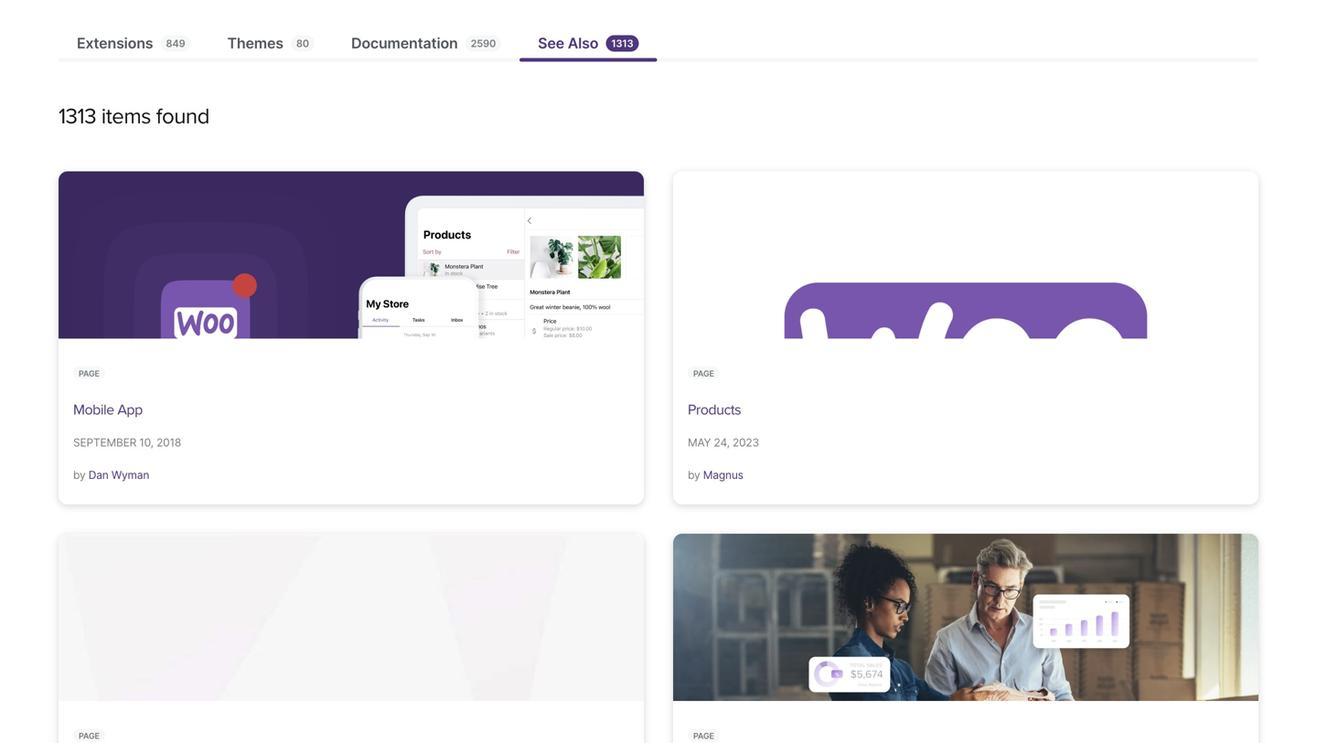 Task type: locate. For each thing, give the bounding box(es) containing it.
products
[[688, 402, 741, 419]]

may 24, 2023
[[688, 436, 759, 450]]

2590
[[471, 37, 496, 49]]

september 10, 2018
[[73, 436, 181, 450]]

0 vertical spatial 1313
[[612, 37, 634, 49]]

mobile app
[[73, 402, 143, 419]]

app
[[117, 402, 143, 419]]

1 horizontal spatial 1313
[[612, 37, 634, 49]]

themes
[[227, 34, 284, 52]]

by magnus
[[688, 469, 744, 482]]

1 by from the left
[[73, 469, 86, 482]]

by
[[73, 469, 86, 482], [688, 469, 701, 482]]

80
[[296, 37, 309, 49]]

extensions
[[77, 34, 153, 52]]

1 vertical spatial 1313
[[59, 103, 96, 130]]

by left the magnus
[[688, 469, 701, 482]]

2 by from the left
[[688, 469, 701, 482]]

1313
[[612, 37, 634, 49], [59, 103, 96, 130]]

1313 for 1313
[[612, 37, 634, 49]]

0 horizontal spatial 1313
[[59, 103, 96, 130]]

by left 'dan' on the bottom
[[73, 469, 86, 482]]

1313 right also
[[612, 37, 634, 49]]

1313 left items
[[59, 103, 96, 130]]

0 horizontal spatial by
[[73, 469, 86, 482]]

849
[[166, 37, 185, 49]]

by for mobile app
[[73, 469, 86, 482]]

2018
[[157, 436, 181, 450]]

may
[[688, 436, 711, 450]]

also
[[568, 34, 599, 52]]

1 horizontal spatial by
[[688, 469, 701, 482]]

wyman
[[111, 469, 149, 482]]



Task type: vqa. For each thing, say whether or not it's contained in the screenshot.
Support Support
no



Task type: describe. For each thing, give the bounding box(es) containing it.
10,
[[139, 436, 154, 450]]

found
[[156, 103, 210, 130]]

dan
[[89, 469, 109, 482]]

documentation
[[351, 34, 458, 52]]

24,
[[714, 436, 730, 450]]

see
[[538, 34, 565, 52]]

items
[[101, 103, 151, 130]]

1313 items found
[[59, 103, 210, 130]]

by for products
[[688, 469, 701, 482]]

september
[[73, 436, 136, 450]]

magnus
[[703, 469, 744, 482]]

mobile app link
[[73, 402, 143, 419]]

by dan wyman
[[73, 469, 149, 482]]

mobile
[[73, 402, 114, 419]]

see also
[[538, 34, 599, 52]]

products link
[[688, 402, 741, 419]]

2023
[[733, 436, 759, 450]]

1313 for 1313 items found
[[59, 103, 96, 130]]



